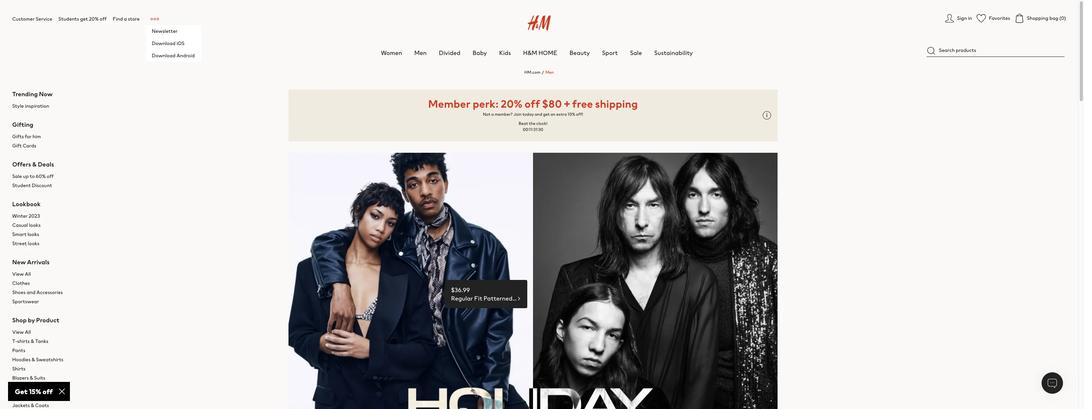 Task type: locate. For each thing, give the bounding box(es) containing it.
member perk: 20% off $80 + free shipping main content
[[0, 63, 1079, 409]]

by
[[28, 316, 35, 325]]

service
[[36, 15, 52, 23]]

trending
[[12, 89, 38, 99]]

2 download from the top
[[152, 52, 176, 59]]

20% left find
[[89, 15, 99, 23]]

blazers & suits link
[[12, 374, 89, 383]]

0 horizontal spatial men
[[414, 48, 427, 57]]

and
[[535, 111, 542, 117], [27, 289, 35, 296]]

sign
[[958, 15, 967, 22]]

find a store link
[[113, 15, 140, 23]]

1 vertical spatial sale
[[12, 173, 22, 180]]

view all link up tanks
[[12, 328, 89, 337]]

download down download ios at the top left of the page
[[152, 52, 176, 59]]

off right join
[[525, 96, 540, 112]]

view up t-
[[12, 329, 24, 336]]

0 vertical spatial men link
[[414, 48, 427, 57]]

trending now style inspiration
[[12, 89, 53, 110]]

divided link
[[439, 48, 461, 57]]

20% left today on the left of page
[[501, 96, 523, 112]]

60%
[[36, 173, 46, 180]]

1 horizontal spatial and
[[535, 111, 542, 117]]

& right hoodies
[[32, 356, 35, 364]]

and up sportswear
[[27, 289, 35, 296]]

sustainability
[[654, 48, 693, 57]]

pants link
[[12, 346, 89, 355]]

find
[[113, 15, 123, 23]]

men link right /
[[546, 69, 554, 75]]

1 horizontal spatial a
[[492, 111, 494, 117]]

1 horizontal spatial get
[[543, 111, 550, 117]]

regular
[[451, 294, 473, 303]]

hm.com
[[525, 69, 541, 75]]

2 view all link from the top
[[12, 328, 89, 337]]

the
[[529, 120, 536, 127]]

& left deals
[[32, 160, 37, 169]]

all inside shop by product view all t-shirts & tanks pants hoodies & sweatshirts shirts blazers & suits cardigans & sweaters jeans jackets & coats
[[25, 329, 31, 336]]

street looks link
[[12, 239, 89, 248]]

hoodies & sweatshirts link
[[12, 355, 89, 365]]

deals
[[38, 160, 54, 169]]

a
[[124, 15, 127, 23], [492, 111, 494, 117]]

0 horizontal spatial off
[[47, 173, 54, 180]]

h&m image
[[528, 15, 551, 31]]

shopping bag (0) link
[[1015, 14, 1067, 23]]

1 vertical spatial and
[[27, 289, 35, 296]]

download ios
[[152, 40, 185, 47]]

& left suits
[[30, 375, 33, 382]]

perk:
[[473, 96, 499, 112]]

men inside header.primary.navigation element
[[414, 48, 427, 57]]

+
[[564, 96, 570, 112]]

0 horizontal spatial a
[[124, 15, 127, 23]]

favorites link
[[977, 14, 1011, 23]]

clothes link
[[12, 279, 89, 288]]

baby link
[[473, 48, 487, 57]]

0 horizontal spatial sale
[[12, 173, 22, 180]]

clothes
[[12, 280, 30, 287]]

view all link down arrivals
[[12, 270, 89, 279]]

2 all from the top
[[25, 329, 31, 336]]

sport
[[602, 48, 618, 57]]

1 horizontal spatial sale
[[630, 48, 642, 57]]

(0)
[[1060, 15, 1067, 22]]

gifting gifts for him gift cards
[[12, 120, 41, 149]]

0 vertical spatial view all link
[[12, 270, 89, 279]]

favorites
[[989, 15, 1011, 22]]

0 horizontal spatial and
[[27, 289, 35, 296]]

view up clothes
[[12, 271, 24, 278]]

get left the an
[[543, 111, 550, 117]]

off left find
[[100, 15, 107, 23]]

sale inside "offers & deals sale up to 60% off student discount"
[[12, 173, 22, 180]]

1 download from the top
[[152, 40, 176, 47]]

looks right smart
[[27, 231, 39, 238]]

1 horizontal spatial men
[[546, 69, 554, 75]]

home
[[539, 48, 558, 57]]

1 vertical spatial download
[[152, 52, 176, 59]]

shirts link
[[12, 365, 89, 374]]

off inside the member perk: 20% off $80 + free shipping not a member? join today and get an extra 10% off! beat the clock! 00:11:31:30
[[525, 96, 540, 112]]

0 horizontal spatial get
[[80, 15, 88, 23]]

a right find
[[124, 15, 127, 23]]

to
[[30, 173, 35, 180]]

1 vertical spatial 20%
[[501, 96, 523, 112]]

1 all from the top
[[25, 271, 31, 278]]

off inside header.primary.navigation element
[[100, 15, 107, 23]]

gifting
[[12, 120, 33, 129]]

2 horizontal spatial off
[[525, 96, 540, 112]]

shopping bag (0)
[[1027, 15, 1067, 22]]

0 vertical spatial 20%
[[89, 15, 99, 23]]

lookbook winter 2023 casual looks smart looks street looks
[[12, 200, 41, 247]]

0 vertical spatial all
[[25, 271, 31, 278]]

1 vertical spatial get
[[543, 111, 550, 117]]

20% inside header.primary.navigation element
[[89, 15, 99, 23]]

0 vertical spatial a
[[124, 15, 127, 23]]

a right not
[[492, 111, 494, 117]]

0 horizontal spatial men link
[[414, 48, 427, 57]]

men right /
[[546, 69, 554, 75]]

sign in button
[[945, 14, 972, 23]]

1 vertical spatial looks
[[27, 231, 39, 238]]

1 horizontal spatial 20%
[[501, 96, 523, 112]]

0 vertical spatial download
[[152, 40, 176, 47]]

view inside new arrivals view all clothes shoes and accessories sportswear
[[12, 271, 24, 278]]

1 horizontal spatial men link
[[546, 69, 554, 75]]

students get 20% off link
[[58, 15, 107, 23]]

divided
[[439, 48, 461, 57]]

sweaters
[[41, 384, 63, 391]]

1 view all link from the top
[[12, 270, 89, 279]]

inspiration
[[25, 102, 49, 110]]

sale left up
[[12, 173, 22, 180]]

0 vertical spatial sale
[[630, 48, 642, 57]]

1 horizontal spatial off
[[100, 15, 107, 23]]

1 vertical spatial all
[[25, 329, 31, 336]]

pants
[[12, 347, 25, 354]]

lyocell
[[514, 294, 533, 303]]

men link right women
[[414, 48, 427, 57]]

all up shirts
[[25, 329, 31, 336]]

0 vertical spatial off
[[100, 15, 107, 23]]

him
[[33, 133, 41, 140]]

gifts for him link
[[12, 132, 89, 141]]

0 vertical spatial men
[[414, 48, 427, 57]]

t-
[[12, 338, 17, 345]]

fit
[[474, 294, 483, 303]]

women link
[[381, 48, 402, 57]]

2 view from the top
[[12, 329, 24, 336]]

customer service
[[12, 15, 52, 23]]

0 vertical spatial view
[[12, 271, 24, 278]]

2 vertical spatial looks
[[28, 240, 39, 247]]

store
[[128, 15, 140, 23]]

gift
[[12, 142, 22, 149]]

0 vertical spatial and
[[535, 111, 542, 117]]

&
[[32, 160, 37, 169], [31, 338, 34, 345], [32, 356, 35, 364], [30, 375, 33, 382], [37, 384, 40, 391], [31, 402, 34, 409]]

jackets & coats link
[[12, 401, 89, 409]]

2 vertical spatial off
[[47, 173, 54, 180]]

blazers
[[12, 375, 29, 382]]

coats
[[35, 402, 49, 409]]

download ios link
[[146, 37, 201, 50]]

1 view from the top
[[12, 271, 24, 278]]

0 vertical spatial get
[[80, 15, 88, 23]]

off up student discount link
[[47, 173, 54, 180]]

all up clothes
[[25, 271, 31, 278]]

1 vertical spatial men
[[546, 69, 554, 75]]

free
[[572, 96, 593, 112]]

off for perk:
[[525, 96, 540, 112]]

& inside "offers & deals sale up to 60% off student discount"
[[32, 160, 37, 169]]

1 vertical spatial off
[[525, 96, 540, 112]]

men link
[[414, 48, 427, 57], [546, 69, 554, 75]]

men right women
[[414, 48, 427, 57]]

1 vertical spatial view
[[12, 329, 24, 336]]

t-shirts & tanks link
[[12, 337, 89, 346]]

hm.com link
[[525, 69, 541, 75]]

download for download ios
[[152, 40, 176, 47]]

gift cards link
[[12, 141, 89, 151]]

& left coats at left bottom
[[31, 402, 34, 409]]

& down suits
[[37, 384, 40, 391]]

looks down 2023
[[29, 222, 41, 229]]

all
[[25, 271, 31, 278], [25, 329, 31, 336]]

get right students
[[80, 15, 88, 23]]

sale right sport link
[[630, 48, 642, 57]]

download
[[152, 40, 176, 47], [152, 52, 176, 59]]

member?
[[495, 111, 513, 117]]

20% for perk:
[[501, 96, 523, 112]]

find a store
[[113, 15, 140, 23]]

1 vertical spatial men link
[[546, 69, 554, 75]]

looks right street
[[28, 240, 39, 247]]

0 vertical spatial looks
[[29, 222, 41, 229]]

casual
[[12, 222, 28, 229]]

0 horizontal spatial 20%
[[89, 15, 99, 23]]

sale inside header.primary.navigation element
[[630, 48, 642, 57]]

1 vertical spatial a
[[492, 111, 494, 117]]

20% inside the member perk: 20% off $80 + free shipping not a member? join today and get an extra 10% off! beat the clock! 00:11:31:30
[[501, 96, 523, 112]]

newsletter link
[[146, 25, 201, 37]]

and up clock!
[[535, 111, 542, 117]]

1 vertical spatial view all link
[[12, 328, 89, 337]]

shop by product view all t-shirts & tanks pants hoodies & sweatshirts shirts blazers & suits cardigans & sweaters jeans jackets & coats
[[12, 316, 63, 409]]

download down newsletter
[[152, 40, 176, 47]]



Task type: vqa. For each thing, say whether or not it's contained in the screenshot.
Patterned
yes



Task type: describe. For each thing, give the bounding box(es) containing it.
get inside header.primary.navigation element
[[80, 15, 88, 23]]

sweatshirts
[[36, 356, 63, 364]]

new
[[12, 258, 26, 267]]

and inside new arrivals view all clothes shoes and accessories sportswear
[[27, 289, 35, 296]]

Search products search field
[[927, 44, 1065, 57]]

shirt
[[535, 294, 548, 303]]

cards
[[23, 142, 36, 149]]

$80
[[542, 96, 562, 112]]

all inside new arrivals view all clothes shoes and accessories sportswear
[[25, 271, 31, 278]]

$36.99
[[451, 285, 470, 295]]

h&m home link
[[523, 48, 558, 57]]

hm.com / men
[[525, 69, 554, 75]]

& right shirts
[[31, 338, 34, 345]]

shipping
[[595, 96, 638, 112]]

arrivals
[[27, 258, 50, 267]]

kids link
[[499, 48, 511, 57]]

20% for get
[[89, 15, 99, 23]]

get inside the member perk: 20% off $80 + free shipping not a member? join today and get an extra 10% off! beat the clock! 00:11:31:30
[[543, 111, 550, 117]]

beauty link
[[570, 48, 590, 57]]

winter 2023 link
[[12, 212, 89, 221]]

shop
[[12, 316, 27, 325]]

shoes
[[12, 289, 26, 296]]

for
[[25, 133, 32, 140]]

sport link
[[602, 48, 618, 57]]

smart
[[12, 231, 26, 238]]

up
[[23, 173, 29, 180]]

suits
[[34, 375, 45, 382]]

beauty
[[570, 48, 590, 57]]

students get 20% off
[[58, 15, 107, 23]]

not
[[483, 111, 491, 117]]

10%
[[568, 111, 575, 117]]

header.primary.navigation element
[[12, 6, 1085, 62]]

download android link
[[146, 50, 201, 62]]

member
[[428, 96, 471, 112]]

cardigans & sweaters link
[[12, 383, 89, 392]]

sustainability link
[[654, 48, 693, 57]]

clock!
[[537, 120, 548, 127]]

sign in
[[958, 15, 972, 22]]

/
[[542, 69, 544, 75]]

discount
[[32, 182, 52, 189]]

product
[[36, 316, 59, 325]]

shirts
[[17, 338, 30, 345]]

2023
[[29, 213, 40, 220]]

now
[[39, 89, 53, 99]]

new arrivals view all clothes shoes and accessories sportswear
[[12, 258, 63, 305]]

newsletter
[[152, 28, 178, 35]]

customer service link
[[12, 15, 52, 23]]

tanks
[[35, 338, 48, 345]]

kids
[[499, 48, 511, 57]]

regular fit patterned lyocell shirt
[[451, 294, 548, 303]]

hoodies
[[12, 356, 31, 364]]

cardigans
[[12, 384, 36, 391]]

student discount link
[[12, 181, 89, 190]]

h&m
[[523, 48, 537, 57]]

style inspiration link
[[12, 102, 89, 111]]

casual looks link
[[12, 221, 89, 230]]

member perk: 20% off $80 + free shipping not a member? join today and get an extra 10% off! beat the clock! 00:11:31:30
[[428, 96, 638, 133]]

student
[[12, 182, 31, 189]]

sportswear link
[[12, 297, 89, 307]]

shoes and accessories link
[[12, 288, 89, 297]]

jackets
[[12, 402, 30, 409]]

beat
[[519, 120, 528, 127]]

smart looks link
[[12, 230, 89, 239]]

offers
[[12, 160, 31, 169]]

bag
[[1050, 15, 1059, 22]]

students
[[58, 15, 79, 23]]

and inside the member perk: 20% off $80 + free shipping not a member? join today and get an extra 10% off! beat the clock! 00:11:31:30
[[535, 111, 542, 117]]

off for get
[[100, 15, 107, 23]]

today
[[523, 111, 534, 117]]

join
[[514, 111, 522, 117]]

lookbook
[[12, 200, 41, 209]]

android
[[177, 52, 195, 59]]

download android
[[152, 52, 195, 59]]

download for download android
[[152, 52, 176, 59]]

ios
[[177, 40, 185, 47]]

00:11:31:30
[[523, 126, 544, 133]]

winter
[[12, 213, 28, 220]]

view inside shop by product view all t-shirts & tanks pants hoodies & sweatshirts shirts blazers & suits cardigans & sweaters jeans jackets & coats
[[12, 329, 24, 336]]

men inside member perk: 20% off $80 + free shipping "main content"
[[546, 69, 554, 75]]

h&m home
[[523, 48, 558, 57]]

jeans link
[[12, 392, 89, 401]]

a inside the member perk: 20% off $80 + free shipping not a member? join today and get an extra 10% off! beat the clock! 00:11:31:30
[[492, 111, 494, 117]]

offers & deals sale up to 60% off student discount
[[12, 160, 54, 189]]

an
[[551, 111, 556, 117]]

accessories
[[36, 289, 63, 296]]

jeans
[[12, 393, 26, 400]]

off inside "offers & deals sale up to 60% off student discount"
[[47, 173, 54, 180]]



